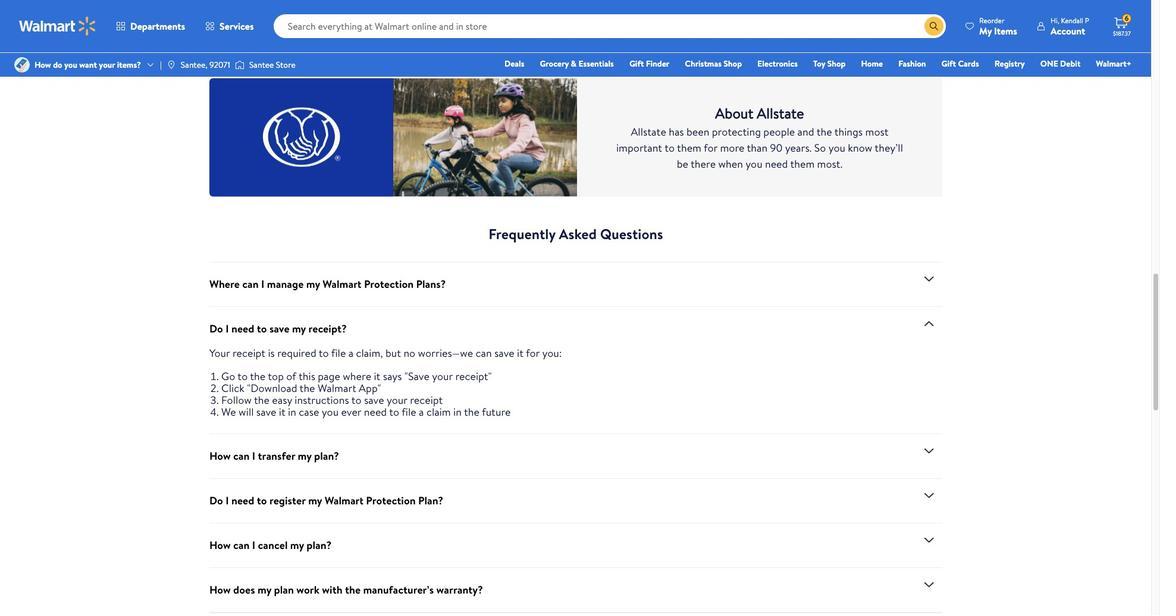 Task type: locate. For each thing, give the bounding box(es) containing it.
gift
[[630, 58, 644, 70], [942, 58, 956, 70]]

1 horizontal spatial shop
[[828, 58, 846, 70]]

essentials
[[579, 58, 614, 70]]

92071
[[210, 59, 230, 71]]

gift for gift finder
[[630, 58, 644, 70]]

finder
[[646, 58, 670, 70]]

6 $187.37
[[1113, 13, 1131, 37]]

how do you want your items?
[[35, 59, 141, 71]]

walmart+
[[1096, 58, 1132, 70]]

cards
[[958, 58, 979, 70]]

gift cards link
[[936, 57, 985, 70]]

0 horizontal spatial gift
[[630, 58, 644, 70]]

 image right the | on the left top of page
[[167, 60, 176, 70]]

items
[[994, 24, 1018, 37]]

shop right the toy
[[828, 58, 846, 70]]

reorder
[[980, 15, 1005, 25]]

your
[[99, 59, 115, 71]]

electronics link
[[752, 57, 803, 70]]

0 horizontal spatial  image
[[167, 60, 176, 70]]

shop inside toy shop link
[[828, 58, 846, 70]]

shop for toy shop
[[828, 58, 846, 70]]

gift left cards at the top
[[942, 58, 956, 70]]

toy shop link
[[808, 57, 851, 70]]

 image
[[14, 57, 30, 73]]

1 shop from the left
[[724, 58, 742, 70]]

shop inside "christmas shop" link
[[724, 58, 742, 70]]

home
[[861, 58, 883, 70]]

shop for christmas shop
[[724, 58, 742, 70]]

2 gift from the left
[[942, 58, 956, 70]]

gift for gift cards
[[942, 58, 956, 70]]

shop
[[724, 58, 742, 70], [828, 58, 846, 70]]

gift cards
[[942, 58, 979, 70]]

2 shop from the left
[[828, 58, 846, 70]]

electronics
[[758, 58, 798, 70]]

gift left finder
[[630, 58, 644, 70]]

how
[[35, 59, 51, 71]]

1 gift from the left
[[630, 58, 644, 70]]

 image
[[235, 59, 245, 71], [167, 60, 176, 70]]

1 horizontal spatial  image
[[235, 59, 245, 71]]

home link
[[856, 57, 889, 70]]

one debit link
[[1035, 57, 1086, 70]]

0 horizontal spatial shop
[[724, 58, 742, 70]]

 image right 92071
[[235, 59, 245, 71]]

my
[[980, 24, 992, 37]]

gift finder link
[[624, 57, 675, 70]]

1 horizontal spatial gift
[[942, 58, 956, 70]]

christmas shop
[[685, 58, 742, 70]]

one
[[1041, 58, 1059, 70]]

p
[[1085, 15, 1090, 25]]

shop right christmas
[[724, 58, 742, 70]]



Task type: describe. For each thing, give the bounding box(es) containing it.
deals link
[[499, 57, 530, 70]]

deals
[[505, 58, 525, 70]]

gift finder
[[630, 58, 670, 70]]

debit
[[1061, 58, 1081, 70]]

one debit
[[1041, 58, 1081, 70]]

account
[[1051, 24, 1086, 37]]

santee
[[249, 59, 274, 71]]

Walmart Site-Wide search field
[[274, 14, 946, 38]]

items?
[[117, 59, 141, 71]]

store
[[276, 59, 296, 71]]

search icon image
[[930, 21, 939, 31]]

services
[[220, 20, 254, 33]]

registry
[[995, 58, 1025, 70]]

fashion link
[[893, 57, 932, 70]]

walmart image
[[19, 17, 96, 36]]

christmas
[[685, 58, 722, 70]]

departments button
[[106, 12, 195, 40]]

Search search field
[[274, 14, 946, 38]]

santee store
[[249, 59, 296, 71]]

fashion
[[899, 58, 926, 70]]

 image for santee, 92071
[[167, 60, 176, 70]]

services button
[[195, 12, 264, 40]]

registry link
[[989, 57, 1031, 70]]

toy shop
[[813, 58, 846, 70]]

you
[[64, 59, 77, 71]]

reorder my items
[[980, 15, 1018, 37]]

walmart+ link
[[1091, 57, 1137, 70]]

christmas shop link
[[680, 57, 747, 70]]

grocery
[[540, 58, 569, 70]]

 image for santee store
[[235, 59, 245, 71]]

toy
[[813, 58, 826, 70]]

do
[[53, 59, 62, 71]]

hi, kendall p account
[[1051, 15, 1090, 37]]

santee,
[[181, 59, 208, 71]]

hi,
[[1051, 15, 1060, 25]]

grocery & essentials
[[540, 58, 614, 70]]

|
[[160, 59, 162, 71]]

&
[[571, 58, 577, 70]]

want
[[79, 59, 97, 71]]

6
[[1125, 13, 1129, 23]]

grocery & essentials link
[[535, 57, 619, 70]]

santee, 92071
[[181, 59, 230, 71]]

$187.37
[[1113, 29, 1131, 37]]

kendall
[[1061, 15, 1084, 25]]

departments
[[130, 20, 185, 33]]



Task type: vqa. For each thing, say whether or not it's contained in the screenshot.
'GIFT' in the Gift Finder link
yes



